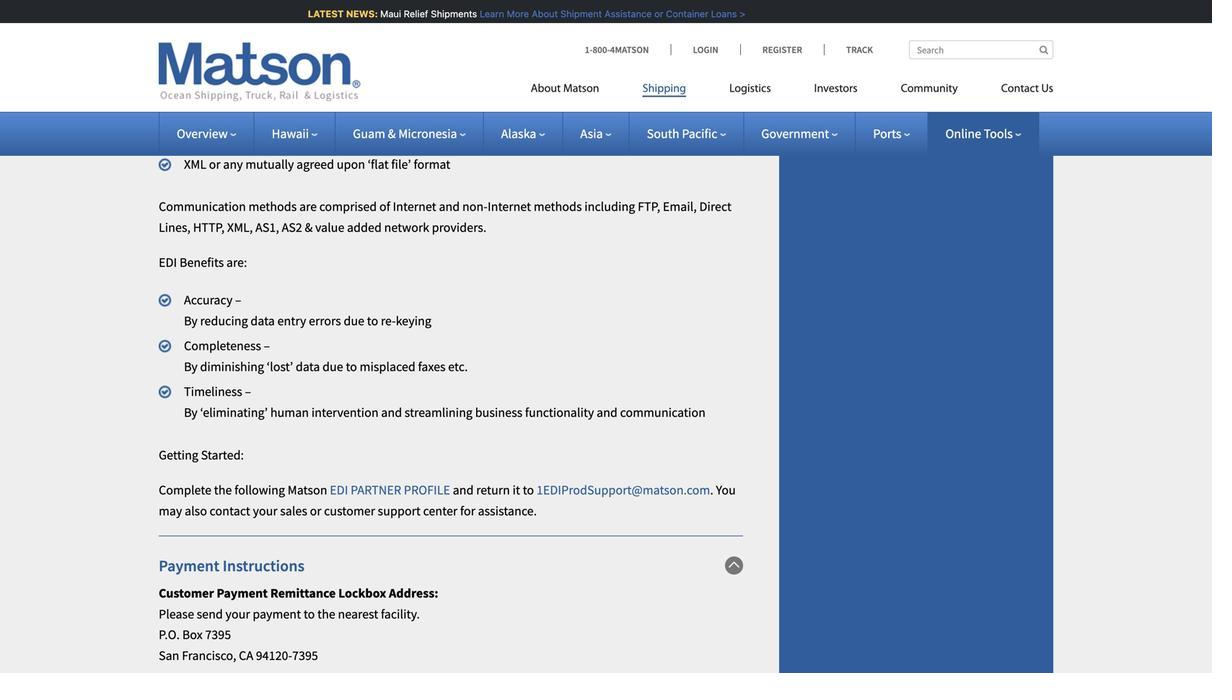 Task type: locate. For each thing, give the bounding box(es) containing it.
1 horizontal spatial 7395
[[292, 648, 318, 664]]

to inside completeness – by diminishing 'lost' data due to misplaced faxes etc.
[[346, 359, 357, 375]]

data
[[251, 313, 275, 329], [296, 359, 320, 375]]

1 internet from the left
[[393, 199, 436, 215]]

0 vertical spatial by
[[184, 313, 198, 329]]

methods up as1, on the top of the page
[[249, 199, 297, 215]]

0 vertical spatial matson
[[563, 83, 600, 95]]

0 horizontal spatial methods
[[249, 199, 297, 215]]

direct
[[700, 199, 732, 215]]

about
[[528, 8, 554, 19], [531, 83, 561, 95]]

shipments
[[427, 8, 473, 19]]

the down remittance
[[318, 606, 335, 622]]

by inside accuracy – by reducing data entry errors due to re-keying
[[184, 313, 198, 329]]

following
[[235, 482, 285, 498]]

& right guam
[[388, 126, 396, 142]]

1 by from the top
[[184, 313, 198, 329]]

and up providers.
[[439, 199, 460, 215]]

0 horizontal spatial your
[[226, 606, 250, 622]]

shipping
[[643, 83, 686, 95]]

7395 down payment
[[292, 648, 318, 664]]

faxes
[[418, 359, 446, 375]]

0 vertical spatial your
[[253, 503, 278, 519]]

ports
[[873, 126, 902, 142]]

matson up sales
[[288, 482, 327, 498]]

1 vertical spatial by
[[184, 359, 198, 375]]

your right send at the bottom of page
[[226, 606, 250, 622]]

and
[[439, 199, 460, 215], [381, 405, 402, 421], [597, 405, 618, 421], [453, 482, 474, 498]]

edi benefits are:
[[159, 255, 247, 271]]

guam
[[353, 126, 385, 142]]

latest
[[304, 8, 340, 19]]

1 vertical spatial due
[[323, 359, 343, 375]]

track
[[847, 44, 873, 56]]

1 vertical spatial payment
[[159, 556, 220, 576]]

2 by from the top
[[184, 359, 198, 375]]

7395 down send at the bottom of page
[[205, 627, 231, 643]]

getting
[[159, 447, 198, 463]]

or left container
[[651, 8, 660, 19]]

2 vertical spatial payment
[[217, 585, 268, 602]]

accuracy – by reducing data entry errors due to re-keying
[[184, 292, 432, 329]]

network
[[384, 219, 429, 236]]

the up contact
[[214, 482, 232, 498]]

data left entry
[[251, 313, 275, 329]]

added
[[347, 219, 382, 236]]

0 vertical spatial 7395
[[205, 627, 231, 643]]

are: right benefits
[[227, 255, 247, 271]]

1 horizontal spatial edi
[[330, 482, 348, 498]]

logistics
[[730, 83, 771, 95]]

logistics link
[[708, 76, 793, 106]]

your
[[253, 503, 278, 519], [226, 606, 250, 622]]

payment up 'customer'
[[159, 556, 220, 576]]

Search search field
[[909, 40, 1054, 59]]

0 vertical spatial –
[[235, 292, 241, 308]]

or right sales
[[310, 503, 322, 519]]

1 horizontal spatial internet
[[488, 199, 531, 215]]

0 vertical spatial the
[[214, 482, 232, 498]]

lines,
[[159, 219, 191, 236]]

0 horizontal spatial due
[[323, 359, 343, 375]]

edi left benefits
[[159, 255, 177, 271]]

ansi
[[184, 106, 210, 122]]

to left the re-
[[367, 313, 378, 329]]

by up timeliness
[[184, 359, 198, 375]]

mutually
[[246, 156, 294, 172]]

1 horizontal spatial or
[[310, 503, 322, 519]]

providers.
[[432, 219, 487, 236]]

payment down payment instructions
[[217, 585, 268, 602]]

1 vertical spatial 7395
[[292, 648, 318, 664]]

ports link
[[873, 126, 910, 142]]

including
[[585, 199, 635, 215]]

1ediprodsupport@matson.com
[[537, 482, 710, 498]]

are
[[299, 199, 317, 215]]

benefits
[[180, 255, 224, 271]]

2 vertical spatial –
[[245, 384, 251, 400]]

or
[[651, 8, 660, 19], [209, 156, 221, 172], [310, 503, 322, 519]]

'eliminating'
[[200, 405, 268, 421]]

data right 'lost'
[[296, 359, 320, 375]]

register
[[763, 44, 803, 56]]

0 vertical spatial are:
[[276, 69, 296, 85]]

0 vertical spatial data
[[251, 313, 275, 329]]

online tools link
[[946, 126, 1022, 142]]

top menu navigation
[[531, 76, 1054, 106]]

xml
[[184, 156, 206, 172]]

etc.
[[448, 359, 468, 375]]

by inside completeness – by diminishing 'lost' data due to misplaced faxes etc.
[[184, 359, 198, 375]]

agreed
[[297, 156, 334, 172]]

0 horizontal spatial –
[[235, 292, 241, 308]]

learn
[[476, 8, 501, 19]]

you
[[716, 482, 736, 498]]

1 vertical spatial are:
[[227, 255, 247, 271]]

internet
[[393, 199, 436, 215], [488, 199, 531, 215]]

are: for edi benefits are:
[[227, 255, 247, 271]]

matson down 1-
[[563, 83, 600, 95]]

edi up customer
[[330, 482, 348, 498]]

0 horizontal spatial are:
[[227, 255, 247, 271]]

– inside timeliness – by 'eliminating' human intervention and streamlining business functionality and communication
[[245, 384, 251, 400]]

due inside accuracy – by reducing data entry errors due to re-keying
[[344, 313, 365, 329]]

'lost'
[[267, 359, 293, 375]]

800-
[[593, 44, 610, 56]]

1 horizontal spatial matson
[[563, 83, 600, 95]]

alaska link
[[501, 126, 545, 142]]

0 horizontal spatial the
[[214, 482, 232, 498]]

2 vertical spatial or
[[310, 503, 322, 519]]

1 horizontal spatial are:
[[276, 69, 296, 85]]

and down misplaced at the left of the page
[[381, 405, 402, 421]]

about right more
[[528, 8, 554, 19]]

3 by from the top
[[184, 405, 198, 421]]

communication methods are comprised of internet and non-internet methods including ftp, email, direct lines, http, xml, as1, as2 & value added network providers.
[[159, 199, 732, 236]]

1 horizontal spatial methods
[[534, 199, 582, 215]]

1 vertical spatial your
[[226, 606, 250, 622]]

complete
[[159, 482, 212, 498]]

order/remittance
[[235, 1, 332, 17]]

please
[[159, 606, 194, 622]]

methods left including
[[534, 199, 582, 215]]

more
[[503, 8, 525, 19]]

login
[[693, 44, 719, 56]]

0 horizontal spatial internet
[[393, 199, 436, 215]]

payment
[[253, 606, 301, 622]]

x12
[[212, 106, 231, 122]]

2 horizontal spatial –
[[264, 338, 270, 354]]

due right errors
[[344, 313, 365, 329]]

are: right the supported
[[276, 69, 296, 85]]

– up the reducing
[[235, 292, 241, 308]]

& inside 'communication methods are comprised of internet and non-internet methods including ftp, email, direct lines, http, xml, as1, as2 & value added network providers.'
[[305, 219, 313, 236]]

to inside accuracy – by reducing data entry errors due to re-keying
[[367, 313, 378, 329]]

guam & micronesia link
[[353, 126, 466, 142]]

2 methods from the left
[[534, 199, 582, 215]]

0 vertical spatial due
[[344, 313, 365, 329]]

0 vertical spatial about
[[528, 8, 554, 19]]

government
[[762, 126, 829, 142]]

started:
[[201, 447, 244, 463]]

to left misplaced at the left of the page
[[346, 359, 357, 375]]

0 vertical spatial payment
[[184, 1, 232, 17]]

1 vertical spatial –
[[264, 338, 270, 354]]

1 vertical spatial matson
[[288, 482, 327, 498]]

your down following in the bottom left of the page
[[253, 503, 278, 519]]

complete the following matson edi partner profile and return it to 1ediprodsupport@matson.com
[[159, 482, 710, 498]]

1 vertical spatial the
[[318, 606, 335, 622]]

0 horizontal spatial &
[[305, 219, 313, 236]]

1 vertical spatial data
[[296, 359, 320, 375]]

customer payment remittance lockbox address: please send your payment to the nearest facility. p.o. box 7395 san francisco, ca 94120-7395
[[159, 585, 439, 664]]

0 horizontal spatial edi
[[159, 255, 177, 271]]

0 horizontal spatial 7395
[[205, 627, 231, 643]]

edi partner profile link
[[330, 482, 450, 498]]

2 internet from the left
[[488, 199, 531, 215]]

1 horizontal spatial data
[[296, 359, 320, 375]]

& right 'as2'
[[305, 219, 313, 236]]

payment inside customer payment remittance lockbox address: please send your payment to the nearest facility. p.o. box 7395 san francisco, ca 94120-7395
[[217, 585, 268, 602]]

send
[[197, 606, 223, 622]]

1 horizontal spatial –
[[245, 384, 251, 400]]

due down errors
[[323, 359, 343, 375]]

– up 'lost'
[[264, 338, 270, 354]]

lockbox
[[338, 585, 386, 602]]

are:
[[276, 69, 296, 85], [227, 255, 247, 271]]

accuracy
[[184, 292, 233, 308]]

1 horizontal spatial your
[[253, 503, 278, 519]]

investors
[[815, 83, 858, 95]]

by down timeliness
[[184, 405, 198, 421]]

1 horizontal spatial the
[[318, 606, 335, 622]]

0 vertical spatial or
[[651, 8, 660, 19]]

due inside completeness – by diminishing 'lost' data due to misplaced faxes etc.
[[323, 359, 343, 375]]

guam & micronesia
[[353, 126, 457, 142]]

san
[[159, 648, 179, 664]]

1 horizontal spatial due
[[344, 313, 365, 329]]

reducing
[[200, 313, 248, 329]]

or left any at the top left of the page
[[209, 156, 221, 172]]

assistance.
[[478, 503, 537, 519]]

payment up functional at left top
[[184, 1, 232, 17]]

any
[[223, 156, 243, 172]]

p.o.
[[159, 627, 180, 643]]

payment for payment order/remittance advice
[[184, 1, 232, 17]]

1 vertical spatial &
[[305, 219, 313, 236]]

by down accuracy
[[184, 313, 198, 329]]

center
[[423, 503, 458, 519]]

0 horizontal spatial or
[[209, 156, 221, 172]]

or inside ". you may also contact your sales or customer support center for assistance."
[[310, 503, 322, 519]]

0 vertical spatial edi
[[159, 255, 177, 271]]

None search field
[[909, 40, 1054, 59]]

– up 'eliminating' on the bottom left
[[245, 384, 251, 400]]

and inside 'communication methods are comprised of internet and non-internet methods including ftp, email, direct lines, http, xml, as1, as2 & value added network providers.'
[[439, 199, 460, 215]]

value
[[315, 219, 345, 236]]

business
[[475, 405, 523, 421]]

2 vertical spatial by
[[184, 405, 198, 421]]

1 vertical spatial edi
[[330, 482, 348, 498]]

– inside accuracy – by reducing data entry errors due to re-keying
[[235, 292, 241, 308]]

1 vertical spatial about
[[531, 83, 561, 95]]

0 horizontal spatial data
[[251, 313, 275, 329]]

contact us link
[[980, 76, 1054, 106]]

facility.
[[381, 606, 420, 622]]

functionality
[[525, 405, 594, 421]]

nearest
[[338, 606, 378, 622]]

due
[[344, 313, 365, 329], [323, 359, 343, 375]]

getting started:
[[159, 447, 244, 463]]

– inside completeness – by diminishing 'lost' data due to misplaced faxes etc.
[[264, 338, 270, 354]]

to down remittance
[[304, 606, 315, 622]]

0 vertical spatial &
[[388, 126, 396, 142]]

about up the alaska link
[[531, 83, 561, 95]]

search image
[[1040, 45, 1049, 54]]



Task type: vqa. For each thing, say whether or not it's contained in the screenshot.
Deep
no



Task type: describe. For each thing, give the bounding box(es) containing it.
and right functionality
[[597, 405, 618, 421]]

track link
[[824, 44, 873, 56]]

entry
[[277, 313, 306, 329]]

maui
[[377, 8, 398, 19]]

ca
[[239, 648, 253, 664]]

ftp,
[[638, 199, 661, 215]]

asia
[[581, 126, 603, 142]]

hawaii link
[[272, 126, 318, 142]]

register link
[[740, 44, 824, 56]]

– for completeness –
[[264, 338, 270, 354]]

xml or any mutually agreed upon 'flat file' format
[[184, 156, 451, 172]]

comprised
[[319, 199, 377, 215]]

as2
[[282, 219, 302, 236]]

diminishing
[[200, 359, 264, 375]]

south
[[647, 126, 680, 142]]

matson inside about matson "link"
[[563, 83, 600, 95]]

intervention
[[312, 405, 379, 421]]

– for accuracy –
[[235, 292, 241, 308]]

1 horizontal spatial &
[[388, 126, 396, 142]]

partner
[[351, 482, 401, 498]]

1ediprodsupport@matson.com link
[[537, 482, 710, 498]]

misplaced
[[360, 359, 416, 375]]

1 methods from the left
[[249, 199, 297, 215]]

data inside accuracy – by reducing data entry errors due to re-keying
[[251, 313, 275, 329]]

and up for
[[453, 482, 474, 498]]

relief
[[400, 8, 425, 19]]

are: for standards supported are:
[[276, 69, 296, 85]]

1 vertical spatial or
[[209, 156, 221, 172]]

acknowledgements
[[244, 26, 351, 42]]

overview
[[177, 126, 228, 142]]

backtop image
[[725, 557, 743, 575]]

container
[[662, 8, 705, 19]]

communication
[[159, 199, 246, 215]]

re-
[[381, 313, 396, 329]]

timeliness
[[184, 384, 242, 400]]

tools
[[984, 126, 1013, 142]]

about matson
[[531, 83, 600, 95]]

government link
[[762, 126, 838, 142]]

sales
[[280, 503, 307, 519]]

it
[[513, 482, 520, 498]]

about matson link
[[531, 76, 621, 106]]

south pacific link
[[647, 126, 726, 142]]

completeness
[[184, 338, 261, 354]]

box
[[182, 627, 203, 643]]

your inside ". you may also contact your sales or customer support center for assistance."
[[253, 503, 278, 519]]

community
[[901, 83, 958, 95]]

as1,
[[256, 219, 279, 236]]

to right it
[[523, 482, 534, 498]]

1-
[[585, 44, 593, 56]]

shipment
[[557, 8, 598, 19]]

micronesia
[[399, 126, 457, 142]]

completeness – by diminishing 'lost' data due to misplaced faxes etc.
[[184, 338, 468, 375]]

south pacific
[[647, 126, 718, 142]]

0 horizontal spatial matson
[[288, 482, 327, 498]]

un
[[184, 131, 201, 147]]

keying
[[396, 313, 432, 329]]

francisco,
[[182, 648, 236, 664]]

'flat
[[368, 156, 389, 172]]

address:
[[389, 585, 439, 602]]

by for by reducing data entry errors due to re-keying
[[184, 313, 198, 329]]

94120-
[[256, 648, 292, 664]]

return
[[476, 482, 510, 498]]

to inside customer payment remittance lockbox address: please send your payment to the nearest facility. p.o. box 7395 san francisco, ca 94120-7395
[[304, 606, 315, 622]]

by inside timeliness – by 'eliminating' human intervention and streamlining business functionality and communication
[[184, 405, 198, 421]]

support
[[378, 503, 421, 519]]

blue matson logo with ocean, shipping, truck, rail and logistics written beneath it. image
[[159, 43, 361, 102]]

may
[[159, 503, 182, 519]]

ansi x12
[[184, 106, 231, 122]]

format
[[414, 156, 451, 172]]

by for by diminishing 'lost' data due to misplaced faxes etc.
[[184, 359, 198, 375]]

your inside customer payment remittance lockbox address: please send your payment to the nearest facility. p.o. box 7395 san francisco, ca 94120-7395
[[226, 606, 250, 622]]

online
[[946, 126, 982, 142]]

about inside "link"
[[531, 83, 561, 95]]

contact
[[210, 503, 250, 519]]

xml,
[[227, 219, 253, 236]]

loans
[[707, 8, 733, 19]]

online tools
[[946, 126, 1013, 142]]

the inside customer payment remittance lockbox address: please send your payment to the nearest facility. p.o. box 7395 san francisco, ca 94120-7395
[[318, 606, 335, 622]]

us
[[1042, 83, 1054, 95]]

advice
[[334, 1, 370, 17]]

communication
[[620, 405, 706, 421]]

1-800-4matson link
[[585, 44, 671, 56]]

payment instructions
[[159, 556, 305, 576]]

overview link
[[177, 126, 237, 142]]

2 horizontal spatial or
[[651, 8, 660, 19]]

community link
[[880, 76, 980, 106]]

payment for payment instructions
[[159, 556, 220, 576]]

data inside completeness – by diminishing 'lost' data due to misplaced faxes etc.
[[296, 359, 320, 375]]

supported
[[217, 69, 273, 85]]

asia link
[[581, 126, 612, 142]]

.
[[710, 482, 714, 498]]

un / edifact
[[184, 131, 256, 147]]

shipping link
[[621, 76, 708, 106]]

customer
[[159, 585, 214, 602]]

email,
[[663, 199, 697, 215]]

assistance
[[601, 8, 648, 19]]



